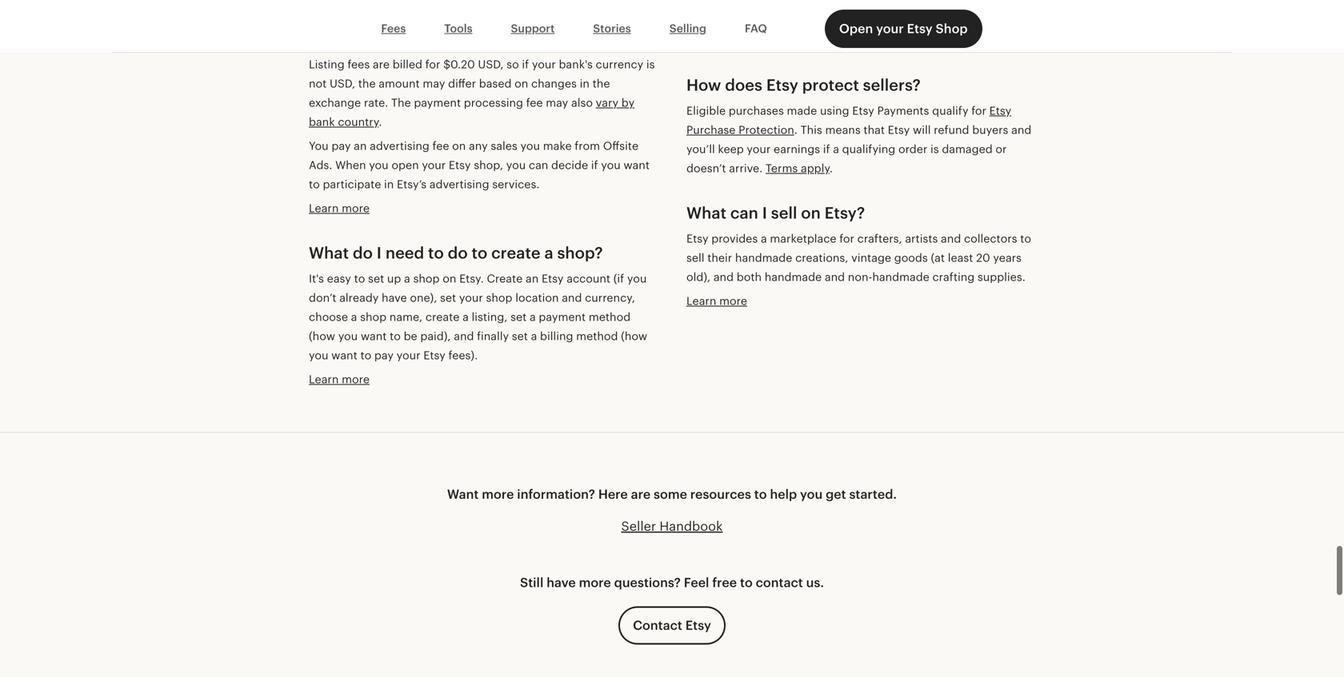 Task type: describe. For each thing, give the bounding box(es) containing it.
qualify
[[932, 104, 969, 117]]

set right one),
[[440, 292, 456, 304]]

how does etsy protect sellers?
[[687, 76, 921, 94]]

started.
[[850, 488, 897, 502]]

fees link
[[362, 14, 425, 44]]

offsite
[[603, 139, 639, 152]]

in inside 'you pay an advertising fee on any sales you make from offsite ads. when you open your etsy shop, you can decide if you want to participate in etsy's advertising services.'
[[384, 178, 394, 191]]

more down both
[[720, 295, 747, 308]]

tools link
[[425, 14, 492, 44]]

seller
[[621, 520, 656, 534]]

learn more link for what do i need to do to create a shop?
[[309, 373, 370, 386]]

handmade down 'goods'
[[873, 271, 930, 284]]

what do i need to do to create a shop?
[[309, 244, 603, 262]]

open
[[392, 159, 419, 171]]

and down their
[[714, 271, 734, 284]]

deposited into your payoneer account link
[[687, 0, 1003, 23]]

and down creations,
[[825, 271, 845, 284]]

this
[[801, 123, 823, 136]]

shop
[[936, 22, 968, 36]]

tools
[[444, 22, 473, 35]]

a left listing,
[[463, 311, 469, 324]]

1 vertical spatial may
[[546, 96, 568, 109]]

in inside listing fees are billed for $0.20 usd, so if your bank's currency is not usd, the amount may differ based on changes in the exchange rate. the payment processing fee may also
[[580, 77, 590, 90]]

be
[[404, 330, 418, 343]]

want more information? here are some resources to help you get started.
[[447, 488, 897, 502]]

etsy inside 'you pay an advertising fee on any sales you make from offsite ads. when you open your etsy shop, you can decide if you want to participate in etsy's advertising services.'
[[449, 159, 471, 171]]

open
[[839, 22, 873, 36]]

a inside etsy provides a marketplace for crafters, artists and collectors to sell their handmade creations, vintage goods (at least 20 years old), and both handmade and non-handmade crafting supplies.
[[761, 232, 767, 245]]

vintage
[[852, 252, 892, 264]]

i for can
[[762, 204, 767, 222]]

selling link
[[650, 14, 726, 44]]

deposited
[[898, 0, 952, 3]]

using
[[820, 104, 850, 117]]

for for artists
[[840, 232, 855, 245]]

one),
[[410, 292, 437, 304]]

also
[[571, 96, 593, 109]]

etsy purchase protection link
[[687, 104, 1012, 136]]

to inside etsy provides a marketplace for crafters, artists and collectors to sell their handmade creations, vintage goods (at least 20 years old), and both handmade and non-handmade crafting supplies.
[[1021, 232, 1032, 245]]

1 vertical spatial advertising
[[430, 178, 489, 191]]

1 vertical spatial shop
[[486, 292, 513, 304]]

0 vertical spatial learn more link
[[309, 202, 370, 215]]

contact
[[756, 576, 803, 591]]

free
[[713, 576, 737, 591]]

to down already
[[360, 349, 372, 362]]

more left questions?
[[579, 576, 611, 591]]

or
[[996, 143, 1007, 155]]

faq link
[[726, 14, 787, 44]]

. for .
[[379, 115, 382, 128]]

1 do from the left
[[353, 244, 373, 262]]

vary by bank country link
[[309, 96, 635, 128]]

20
[[977, 252, 991, 264]]

how
[[687, 76, 721, 94]]

fees
[[348, 58, 370, 71]]

damaged
[[942, 143, 993, 155]]

still have more questions? feel free to contact us.
[[520, 576, 824, 591]]

2 do from the left
[[448, 244, 468, 262]]

a left billing
[[531, 330, 537, 343]]

earnings
[[774, 143, 820, 155]]

etsy down "deposited"
[[907, 22, 933, 36]]

account inside deposited into your payoneer account
[[739, 10, 783, 23]]

for for usd,
[[426, 58, 440, 71]]

apply
[[801, 162, 830, 175]]

learn for top learn more link
[[309, 202, 339, 215]]

terms
[[766, 162, 798, 175]]

exchange
[[309, 96, 361, 109]]

decide
[[551, 159, 588, 171]]

sales
[[491, 139, 518, 152]]

eligible
[[687, 104, 726, 117]]

terms apply .
[[766, 162, 833, 175]]

fee inside listing fees are billed for $0.20 usd, so if your bank's currency is not usd, the amount may differ based on changes in the exchange rate. the payment processing fee may also
[[526, 96, 543, 109]]

0 vertical spatial shop
[[413, 272, 440, 285]]

1 the from the left
[[358, 77, 376, 90]]

resources
[[691, 488, 751, 502]]

stories link
[[574, 14, 650, 44]]

changes
[[531, 77, 577, 90]]

an inside 'you pay an advertising fee on any sales you make from offsite ads. when you open your etsy shop, you can decide if you want to participate in etsy's advertising services.'
[[354, 139, 367, 152]]

on inside listing fees are billed for $0.20 usd, so if your bank's currency is not usd, the amount may differ based on changes in the exchange rate. the payment processing fee may also
[[515, 77, 528, 90]]

means
[[826, 123, 861, 136]]

and up least
[[941, 232, 961, 245]]

name,
[[390, 311, 423, 324]]

so
[[507, 58, 519, 71]]

support link
[[492, 14, 574, 44]]

goods
[[895, 252, 928, 264]]

contact etsy
[[633, 619, 711, 633]]

not
[[309, 77, 327, 90]]

2 (how from the left
[[621, 330, 648, 343]]

crafters,
[[858, 232, 902, 245]]

you
[[309, 139, 329, 152]]

crafting
[[933, 271, 975, 284]]

your inside listing fees are billed for $0.20 usd, so if your bank's currency is not usd, the amount may differ based on changes in the exchange rate. the payment processing fee may also
[[532, 58, 556, 71]]

a down already
[[351, 311, 357, 324]]

currency
[[596, 58, 644, 71]]

learn for what can i sell on etsy? learn more link
[[687, 295, 717, 308]]

participate
[[323, 178, 381, 191]]

etsy inside etsy provides a marketplace for crafters, artists and collectors to sell their handmade creations, vintage goods (at least 20 years old), and both handmade and non-handmade crafting supplies.
[[687, 232, 709, 245]]

i for do
[[377, 244, 382, 262]]

more down payoneer
[[720, 34, 747, 47]]

set left up
[[368, 272, 384, 285]]

amount
[[379, 77, 420, 90]]

etsy up the that at right
[[853, 104, 875, 117]]

handbook
[[660, 520, 723, 534]]

set right finally
[[512, 330, 528, 343]]

you'll
[[687, 143, 715, 155]]

up
[[387, 272, 401, 285]]

etsy down paid),
[[424, 349, 446, 362]]

if inside 'you pay an advertising fee on any sales you make from offsite ads. when you open your etsy shop, you can decide if you want to participate in etsy's advertising services.'
[[591, 159, 598, 171]]

etsy inside . this means that etsy will refund buyers and you'll keep your earnings if a qualifying order is damaged or doesn't arrive.
[[888, 123, 910, 136]]

easy
[[327, 272, 351, 285]]

will
[[913, 123, 931, 136]]

handmade up both
[[735, 252, 793, 264]]

support
[[511, 22, 555, 35]]

your down etsy.
[[459, 292, 483, 304]]

supplies.
[[978, 271, 1026, 284]]

what can i sell on etsy?
[[687, 204, 865, 222]]

that
[[864, 123, 885, 136]]

country
[[338, 115, 379, 128]]

seller handbook
[[621, 520, 723, 534]]

a inside . this means that etsy will refund buyers and you'll keep your earnings if a qualifying order is damaged or doesn't arrive.
[[833, 143, 840, 155]]

more right want
[[482, 488, 514, 502]]

by
[[622, 96, 635, 109]]

open your etsy shop link
[[825, 10, 982, 48]]

provides
[[712, 232, 758, 245]]

0 vertical spatial may
[[423, 77, 445, 90]]

your down be at left
[[397, 349, 421, 362]]

a right up
[[404, 272, 410, 285]]

on up marketplace
[[801, 204, 821, 222]]

need
[[386, 244, 424, 262]]

faq
[[745, 22, 767, 35]]

0 horizontal spatial want
[[331, 349, 358, 362]]

handmade down creations,
[[765, 271, 822, 284]]

help
[[770, 488, 797, 502]]

refund
[[934, 123, 970, 136]]

to left help on the right bottom
[[755, 488, 767, 502]]

2 the from the left
[[593, 77, 610, 90]]

on inside 'you pay an advertising fee on any sales you make from offsite ads. when you open your etsy shop, you can decide if you want to participate in etsy's advertising services.'
[[452, 139, 466, 152]]

etsy purchase protection
[[687, 104, 1012, 136]]

learn down payoneer
[[687, 34, 717, 47]]

vary by bank country
[[309, 96, 635, 128]]

to right free
[[740, 576, 753, 591]]

terms apply link
[[766, 162, 830, 175]]



Task type: vqa. For each thing, say whether or not it's contained in the screenshot.
'results'
no



Task type: locate. For each thing, give the bounding box(es) containing it.
0 vertical spatial payment
[[414, 96, 461, 109]]

have
[[382, 292, 407, 304], [547, 576, 576, 591]]

1 vertical spatial create
[[426, 311, 460, 324]]

account down the shop?
[[567, 272, 611, 285]]

your inside deposited into your payoneer account
[[979, 0, 1003, 3]]

on
[[515, 77, 528, 90], [452, 139, 466, 152], [801, 204, 821, 222], [443, 272, 456, 285]]

2 horizontal spatial want
[[624, 159, 650, 171]]

1 horizontal spatial the
[[593, 77, 610, 90]]

0 horizontal spatial fee
[[433, 139, 449, 152]]

shop down already
[[360, 311, 387, 324]]

1 vertical spatial sell
[[687, 252, 705, 264]]

i down terms
[[762, 204, 767, 222]]

0 horizontal spatial can
[[529, 159, 548, 171]]

1 vertical spatial for
[[972, 104, 987, 117]]

0 vertical spatial an
[[354, 139, 367, 152]]

0 vertical spatial can
[[529, 159, 548, 171]]

1 horizontal spatial if
[[591, 159, 598, 171]]

etsy right contact
[[686, 619, 711, 633]]

create
[[487, 272, 523, 285]]

an up "location"
[[526, 272, 539, 285]]

0 vertical spatial account
[[739, 10, 783, 23]]

fee inside 'you pay an advertising fee on any sales you make from offsite ads. when you open your etsy shop, you can decide if you want to participate in etsy's advertising services.'
[[433, 139, 449, 152]]

for inside listing fees are billed for $0.20 usd, so if your bank's currency is not usd, the amount may differ based on changes in the exchange rate. the payment processing fee may also
[[426, 58, 440, 71]]

. for . this means that etsy will refund buyers and you'll keep your earnings if a qualifying order is damaged or doesn't arrive.
[[795, 123, 798, 136]]

1 vertical spatial have
[[547, 576, 576, 591]]

and up fees).
[[454, 330, 474, 343]]

want left be at left
[[361, 330, 387, 343]]

account inside it's easy to set up a shop on etsy. create an etsy account (if you don't already have one), set your shop location and currency, choose a shop name, create a listing, set a payment method (how you want to be paid), and finally set a billing method (how you want to pay your etsy fees).
[[567, 272, 611, 285]]

their
[[708, 252, 732, 264]]

a
[[833, 143, 840, 155], [761, 232, 767, 245], [545, 244, 554, 262], [404, 272, 410, 285], [351, 311, 357, 324], [463, 311, 469, 324], [530, 311, 536, 324], [531, 330, 537, 343]]

any
[[469, 139, 488, 152]]

1 horizontal spatial can
[[731, 204, 759, 222]]

0 horizontal spatial .
[[379, 115, 382, 128]]

0 horizontal spatial payment
[[414, 96, 461, 109]]

method right billing
[[576, 330, 618, 343]]

1 horizontal spatial may
[[546, 96, 568, 109]]

buyers
[[973, 123, 1009, 136]]

learn more down old), at top
[[687, 295, 747, 308]]

learn more down 'choose'
[[309, 373, 370, 386]]

0 vertical spatial is
[[647, 58, 655, 71]]

an
[[354, 139, 367, 152], [526, 272, 539, 285]]

0 vertical spatial have
[[382, 292, 407, 304]]

1 horizontal spatial usd,
[[478, 58, 504, 71]]

selling
[[670, 22, 707, 35]]

learn more down participate
[[309, 202, 370, 215]]

set
[[368, 272, 384, 285], [440, 292, 456, 304], [511, 311, 527, 324], [512, 330, 528, 343]]

shop
[[413, 272, 440, 285], [486, 292, 513, 304], [360, 311, 387, 324]]

0 vertical spatial pay
[[332, 139, 351, 152]]

if up apply
[[823, 143, 830, 155]]

learn more link down old), at top
[[687, 295, 747, 308]]

creations,
[[796, 252, 849, 264]]

2 vertical spatial want
[[331, 349, 358, 362]]

to left be at left
[[390, 330, 401, 343]]

do
[[353, 244, 373, 262], [448, 244, 468, 262]]

for right billed at the left top of the page
[[426, 58, 440, 71]]

0 horizontal spatial do
[[353, 244, 373, 262]]

1 horizontal spatial what
[[687, 204, 727, 222]]

etsy down "payments"
[[888, 123, 910, 136]]

processing
[[464, 96, 523, 109]]

1 horizontal spatial (how
[[621, 330, 648, 343]]

1 vertical spatial can
[[731, 204, 759, 222]]

to up etsy.
[[472, 244, 488, 262]]

method
[[589, 311, 631, 324], [576, 330, 618, 343]]

0 horizontal spatial sell
[[687, 252, 705, 264]]

0 horizontal spatial an
[[354, 139, 367, 152]]

for up buyers
[[972, 104, 987, 117]]

2 horizontal spatial shop
[[486, 292, 513, 304]]

create up paid),
[[426, 311, 460, 324]]

0 horizontal spatial create
[[426, 311, 460, 324]]

and right buyers
[[1012, 123, 1032, 136]]

you
[[521, 139, 540, 152], [369, 159, 389, 171], [506, 159, 526, 171], [601, 159, 621, 171], [627, 272, 647, 285], [338, 330, 358, 343], [309, 349, 329, 362], [800, 488, 823, 502]]

etsy's
[[397, 178, 427, 191]]

shop down create
[[486, 292, 513, 304]]

1 vertical spatial i
[[377, 244, 382, 262]]

want down offsite
[[624, 159, 650, 171]]

learn more for top learn more link
[[309, 202, 370, 215]]

1 horizontal spatial i
[[762, 204, 767, 222]]

more down participate
[[342, 202, 370, 215]]

on left etsy.
[[443, 272, 456, 285]]

may down changes
[[546, 96, 568, 109]]

learn more down payoneer
[[687, 34, 747, 47]]

are right here
[[631, 488, 651, 502]]

is right 'order'
[[931, 143, 939, 155]]

contact
[[633, 619, 683, 633]]

want down 'choose'
[[331, 349, 358, 362]]

do up etsy.
[[448, 244, 468, 262]]

0 horizontal spatial the
[[358, 77, 376, 90]]

1 vertical spatial method
[[576, 330, 618, 343]]

what up provides on the right top of the page
[[687, 204, 727, 222]]

still
[[520, 576, 544, 591]]

in left etsy's
[[384, 178, 394, 191]]

listing,
[[472, 311, 508, 324]]

are inside listing fees are billed for $0.20 usd, so if your bank's currency is not usd, the amount may differ based on changes in the exchange rate. the payment processing fee may also
[[373, 58, 390, 71]]

0 horizontal spatial have
[[382, 292, 407, 304]]

learn down old), at top
[[687, 295, 717, 308]]

learn down participate
[[309, 202, 339, 215]]

and inside . this means that etsy will refund buyers and you'll keep your earnings if a qualifying order is damaged or doesn't arrive.
[[1012, 123, 1032, 136]]

if inside . this means that etsy will refund buyers and you'll keep your earnings if a qualifying order is damaged or doesn't arrive.
[[823, 143, 830, 155]]

questions?
[[614, 576, 681, 591]]

an up when
[[354, 139, 367, 152]]

1 horizontal spatial shop
[[413, 272, 440, 285]]

non-
[[848, 271, 873, 284]]

0 vertical spatial sell
[[771, 204, 797, 222]]

your inside . this means that etsy will refund buyers and you'll keep your earnings if a qualifying order is damaged or doesn't arrive.
[[747, 143, 771, 155]]

fee
[[526, 96, 543, 109], [433, 139, 449, 152]]

don't
[[309, 292, 337, 304]]

(if
[[614, 272, 624, 285]]

0 vertical spatial i
[[762, 204, 767, 222]]

ads.
[[309, 159, 332, 171]]

1 vertical spatial what
[[309, 244, 349, 262]]

finally
[[477, 330, 509, 343]]

1 horizontal spatial are
[[631, 488, 651, 502]]

eligible purchases made using etsy payments qualify for
[[687, 104, 990, 117]]

0 vertical spatial fee
[[526, 96, 543, 109]]

1 vertical spatial want
[[361, 330, 387, 343]]

advertising down shop,
[[430, 178, 489, 191]]

learn for learn more link corresponding to what do i need to do to create a shop?
[[309, 373, 339, 386]]

method down "currency,"
[[589, 311, 631, 324]]

1 horizontal spatial sell
[[771, 204, 797, 222]]

want inside 'you pay an advertising fee on any sales you make from offsite ads. when you open your etsy shop, you can decide if you want to participate in etsy's advertising services.'
[[624, 159, 650, 171]]

fee left any
[[433, 139, 449, 152]]

1 vertical spatial payment
[[539, 311, 586, 324]]

0 vertical spatial what
[[687, 204, 727, 222]]

can
[[529, 159, 548, 171], [731, 204, 759, 222]]

learn more link for what can i sell on etsy?
[[687, 295, 747, 308]]

learn more link down 'choose'
[[309, 373, 370, 386]]

paid),
[[420, 330, 451, 343]]

pay inside it's easy to set up a shop on etsy. create an etsy account (if you don't already have one), set your shop location and currency, choose a shop name, create a listing, set a payment method (how you want to be paid), and finally set a billing method (how you want to pay your etsy fees).
[[374, 349, 394, 362]]

1 vertical spatial is
[[931, 143, 939, 155]]

etsy down any
[[449, 159, 471, 171]]

on left any
[[452, 139, 466, 152]]

to
[[309, 178, 320, 191], [1021, 232, 1032, 245], [428, 244, 444, 262], [472, 244, 488, 262], [354, 272, 365, 285], [390, 330, 401, 343], [360, 349, 372, 362], [755, 488, 767, 502], [740, 576, 753, 591]]

to up already
[[354, 272, 365, 285]]

and right "location"
[[562, 292, 582, 304]]

in
[[580, 77, 590, 90], [384, 178, 394, 191]]

an inside it's easy to set up a shop on etsy. create an etsy account (if you don't already have one), set your shop location and currency, choose a shop name, create a listing, set a payment method (how you want to be paid), and finally set a billing method (how you want to pay your etsy fees).
[[526, 272, 539, 285]]

your up changes
[[532, 58, 556, 71]]

services.
[[492, 178, 540, 191]]

1 horizontal spatial payment
[[539, 311, 586, 324]]

0 vertical spatial are
[[373, 58, 390, 71]]

2 vertical spatial if
[[591, 159, 598, 171]]

for inside etsy provides a marketplace for crafters, artists and collectors to sell their handmade creations, vintage goods (at least 20 years old), and both handmade and non-handmade crafting supplies.
[[840, 232, 855, 245]]

payment inside it's easy to set up a shop on etsy. create an etsy account (if you don't already have one), set your shop location and currency, choose a shop name, create a listing, set a payment method (how you want to be paid), and finally set a billing method (how you want to pay your etsy fees).
[[539, 311, 586, 324]]

your down protection
[[747, 143, 771, 155]]

1 vertical spatial in
[[384, 178, 394, 191]]

1 horizontal spatial have
[[547, 576, 576, 591]]

a left the shop?
[[545, 244, 554, 262]]

to up years
[[1021, 232, 1032, 245]]

get
[[826, 488, 846, 502]]

1 horizontal spatial want
[[361, 330, 387, 343]]

create inside it's easy to set up a shop on etsy. create an etsy account (if you don't already have one), set your shop location and currency, choose a shop name, create a listing, set a payment method (how you want to be paid), and finally set a billing method (how you want to pay your etsy fees).
[[426, 311, 460, 324]]

(how down 'choose'
[[309, 330, 335, 343]]

set down "location"
[[511, 311, 527, 324]]

is inside listing fees are billed for $0.20 usd, so if your bank's currency is not usd, the amount may differ based on changes in the exchange rate. the payment processing fee may also
[[647, 58, 655, 71]]

in up also
[[580, 77, 590, 90]]

2 horizontal spatial .
[[830, 162, 833, 175]]

deposited into your payoneer account
[[687, 0, 1003, 23]]

0 vertical spatial in
[[580, 77, 590, 90]]

sell up marketplace
[[771, 204, 797, 222]]

payment
[[414, 96, 461, 109], [539, 311, 586, 324]]

seller handbook link
[[617, 520, 728, 534]]

more
[[720, 34, 747, 47], [342, 202, 370, 215], [720, 295, 747, 308], [342, 373, 370, 386], [482, 488, 514, 502], [579, 576, 611, 591]]

a down means
[[833, 143, 840, 155]]

0 vertical spatial if
[[522, 58, 529, 71]]

0 horizontal spatial for
[[426, 58, 440, 71]]

more down 'choose'
[[342, 373, 370, 386]]

for
[[426, 58, 440, 71], [972, 104, 987, 117], [840, 232, 855, 245]]

protect
[[803, 76, 859, 94]]

if down from
[[591, 159, 598, 171]]

sell inside etsy provides a marketplace for crafters, artists and collectors to sell their handmade creations, vintage goods (at least 20 years old), and both handmade and non-handmade crafting supplies.
[[687, 252, 705, 264]]

payment down differ
[[414, 96, 461, 109]]

0 horizontal spatial if
[[522, 58, 529, 71]]

0 horizontal spatial are
[[373, 58, 390, 71]]

are right fees
[[373, 58, 390, 71]]

want
[[447, 488, 479, 502]]

collectors
[[964, 232, 1018, 245]]

if right so
[[522, 58, 529, 71]]

payment up billing
[[539, 311, 586, 324]]

a down "location"
[[530, 311, 536, 324]]

1 horizontal spatial fee
[[526, 96, 543, 109]]

1 vertical spatial fee
[[433, 139, 449, 152]]

. inside . this means that etsy will refund buyers and you'll keep your earnings if a qualifying order is damaged or doesn't arrive.
[[795, 123, 798, 136]]

when
[[335, 159, 366, 171]]

bank's
[[559, 58, 593, 71]]

open your etsy shop
[[839, 22, 968, 36]]

the
[[391, 96, 411, 109]]

1 vertical spatial are
[[631, 488, 651, 502]]

learn more link down participate
[[309, 202, 370, 215]]

2 vertical spatial learn more link
[[309, 373, 370, 386]]

shop?
[[557, 244, 603, 262]]

0 horizontal spatial shop
[[360, 311, 387, 324]]

choose
[[309, 311, 348, 324]]

arrive.
[[729, 162, 763, 175]]

1 vertical spatial pay
[[374, 349, 394, 362]]

handmade
[[735, 252, 793, 264], [765, 271, 822, 284], [873, 271, 930, 284]]

pay up when
[[332, 139, 351, 152]]

contact etsy link
[[619, 607, 726, 645]]

on inside it's easy to set up a shop on etsy. create an etsy account (if you don't already have one), set your shop location and currency, choose a shop name, create a listing, set a payment method (how you want to be paid), and finally set a billing method (how you want to pay your etsy fees).
[[443, 272, 456, 285]]

0 horizontal spatial what
[[309, 244, 349, 262]]

0 vertical spatial method
[[589, 311, 631, 324]]

1 vertical spatial if
[[823, 143, 830, 155]]

may left differ
[[423, 77, 445, 90]]

0 vertical spatial for
[[426, 58, 440, 71]]

your inside 'you pay an advertising fee on any sales you make from offsite ads. when you open your etsy shop, you can decide if you want to participate in etsy's advertising services.'
[[422, 159, 446, 171]]

make
[[543, 139, 572, 152]]

to inside 'you pay an advertising fee on any sales you make from offsite ads. when you open your etsy shop, you can decide if you want to participate in etsy's advertising services.'
[[309, 178, 320, 191]]

your right the open
[[422, 159, 446, 171]]

to right need
[[428, 244, 444, 262]]

the down fees
[[358, 77, 376, 90]]

0 horizontal spatial pay
[[332, 139, 351, 152]]

0 horizontal spatial account
[[567, 272, 611, 285]]

1 horizontal spatial account
[[739, 10, 783, 23]]

etsy?
[[825, 204, 865, 222]]

1 vertical spatial account
[[567, 272, 611, 285]]

some
[[654, 488, 687, 502]]

billing
[[540, 330, 573, 343]]

both
[[737, 271, 762, 284]]

etsy
[[907, 22, 933, 36], [767, 76, 799, 94], [853, 104, 875, 117], [990, 104, 1012, 117], [888, 123, 910, 136], [449, 159, 471, 171], [687, 232, 709, 245], [542, 272, 564, 285], [424, 349, 446, 362], [686, 619, 711, 633]]

pay inside 'you pay an advertising fee on any sales you make from offsite ads. when you open your etsy shop, you can decide if you want to participate in etsy's advertising services.'
[[332, 139, 351, 152]]

your right into
[[979, 0, 1003, 3]]

fees).
[[449, 349, 478, 362]]

0 vertical spatial advertising
[[370, 139, 430, 152]]

is inside . this means that etsy will refund buyers and you'll keep your earnings if a qualifying order is damaged or doesn't arrive.
[[931, 143, 939, 155]]

account
[[739, 10, 783, 23], [567, 272, 611, 285]]

years
[[994, 252, 1022, 264]]

it's easy to set up a shop on etsy. create an etsy account (if you don't already have one), set your shop location and currency, choose a shop name, create a listing, set a payment method (how you want to be paid), and finally set a billing method (how you want to pay your etsy fees).
[[309, 272, 648, 362]]

0 vertical spatial want
[[624, 159, 650, 171]]

payoneer
[[687, 10, 736, 23]]

learn more for learn more link corresponding to what do i need to do to create a shop?
[[309, 373, 370, 386]]

2 horizontal spatial if
[[823, 143, 830, 155]]

2 vertical spatial for
[[840, 232, 855, 245]]

listing
[[309, 58, 345, 71]]

0 horizontal spatial is
[[647, 58, 655, 71]]

1 vertical spatial an
[[526, 272, 539, 285]]

what for what do i need to do to create a shop?
[[309, 244, 349, 262]]

0 vertical spatial usd,
[[478, 58, 504, 71]]

if inside listing fees are billed for $0.20 usd, so if your bank's currency is not usd, the amount may differ based on changes in the exchange rate. the payment processing fee may also
[[522, 58, 529, 71]]

stories
[[593, 22, 631, 35]]

feel
[[684, 576, 709, 591]]

0 horizontal spatial (how
[[309, 330, 335, 343]]

what for what can i sell on etsy?
[[687, 204, 727, 222]]

is right "currency"
[[647, 58, 655, 71]]

1 horizontal spatial in
[[580, 77, 590, 90]]

usd, up based
[[478, 58, 504, 71]]

for down etsy?
[[840, 232, 855, 245]]

are
[[373, 58, 390, 71], [631, 488, 651, 502]]

etsy inside etsy purchase protection
[[990, 104, 1012, 117]]

1 (how from the left
[[309, 330, 335, 343]]

1 horizontal spatial do
[[448, 244, 468, 262]]

2 horizontal spatial for
[[972, 104, 987, 117]]

0 horizontal spatial in
[[384, 178, 394, 191]]

0 horizontal spatial i
[[377, 244, 382, 262]]

rate.
[[364, 96, 388, 109]]

can inside 'you pay an advertising fee on any sales you make from offsite ads. when you open your etsy shop, you can decide if you want to participate in etsy's advertising services.'
[[529, 159, 548, 171]]

payment inside listing fees are billed for $0.20 usd, so if your bank's currency is not usd, the amount may differ based on changes in the exchange rate. the payment processing fee may also
[[414, 96, 461, 109]]

payments
[[878, 104, 930, 117]]

etsy up their
[[687, 232, 709, 245]]

1 horizontal spatial for
[[840, 232, 855, 245]]

0 vertical spatial create
[[491, 244, 541, 262]]

listing fees are billed for $0.20 usd, so if your bank's currency is not usd, the amount may differ based on changes in the exchange rate. the payment processing fee may also
[[309, 58, 655, 109]]

etsy up made
[[767, 76, 799, 94]]

1 vertical spatial learn more link
[[687, 295, 747, 308]]

(at
[[931, 252, 945, 264]]

your right open
[[876, 22, 904, 36]]

from
[[575, 139, 600, 152]]

keep
[[718, 143, 744, 155]]

0 horizontal spatial usd,
[[330, 77, 355, 90]]

purchase
[[687, 123, 736, 136]]

create up create
[[491, 244, 541, 262]]

can up provides on the right top of the page
[[731, 204, 759, 222]]

have inside it's easy to set up a shop on etsy. create an etsy account (if you don't already have one), set your shop location and currency, choose a shop name, create a listing, set a payment method (how you want to be paid), and finally set a billing method (how you want to pay your etsy fees).
[[382, 292, 407, 304]]

shop up one),
[[413, 272, 440, 285]]

made
[[787, 104, 817, 117]]

(how down "currency,"
[[621, 330, 648, 343]]

account right payoneer
[[739, 10, 783, 23]]

etsy up "location"
[[542, 272, 564, 285]]

learn more for what can i sell on etsy? learn more link
[[687, 295, 747, 308]]

here
[[599, 488, 628, 502]]

your inside open your etsy shop link
[[876, 22, 904, 36]]

qualifying
[[842, 143, 896, 155]]

etsy up buyers
[[990, 104, 1012, 117]]

0 horizontal spatial may
[[423, 77, 445, 90]]

differ
[[448, 77, 476, 90]]

etsy provides a marketplace for crafters, artists and collectors to sell their handmade creations, vintage goods (at least 20 years old), and both handmade and non-handmade crafting supplies.
[[687, 232, 1032, 284]]

2 vertical spatial shop
[[360, 311, 387, 324]]

currency,
[[585, 292, 635, 304]]

create
[[491, 244, 541, 262], [426, 311, 460, 324]]

1 horizontal spatial an
[[526, 272, 539, 285]]

1 horizontal spatial pay
[[374, 349, 394, 362]]

doesn't
[[687, 162, 726, 175]]

do left need
[[353, 244, 373, 262]]

fee down changes
[[526, 96, 543, 109]]



